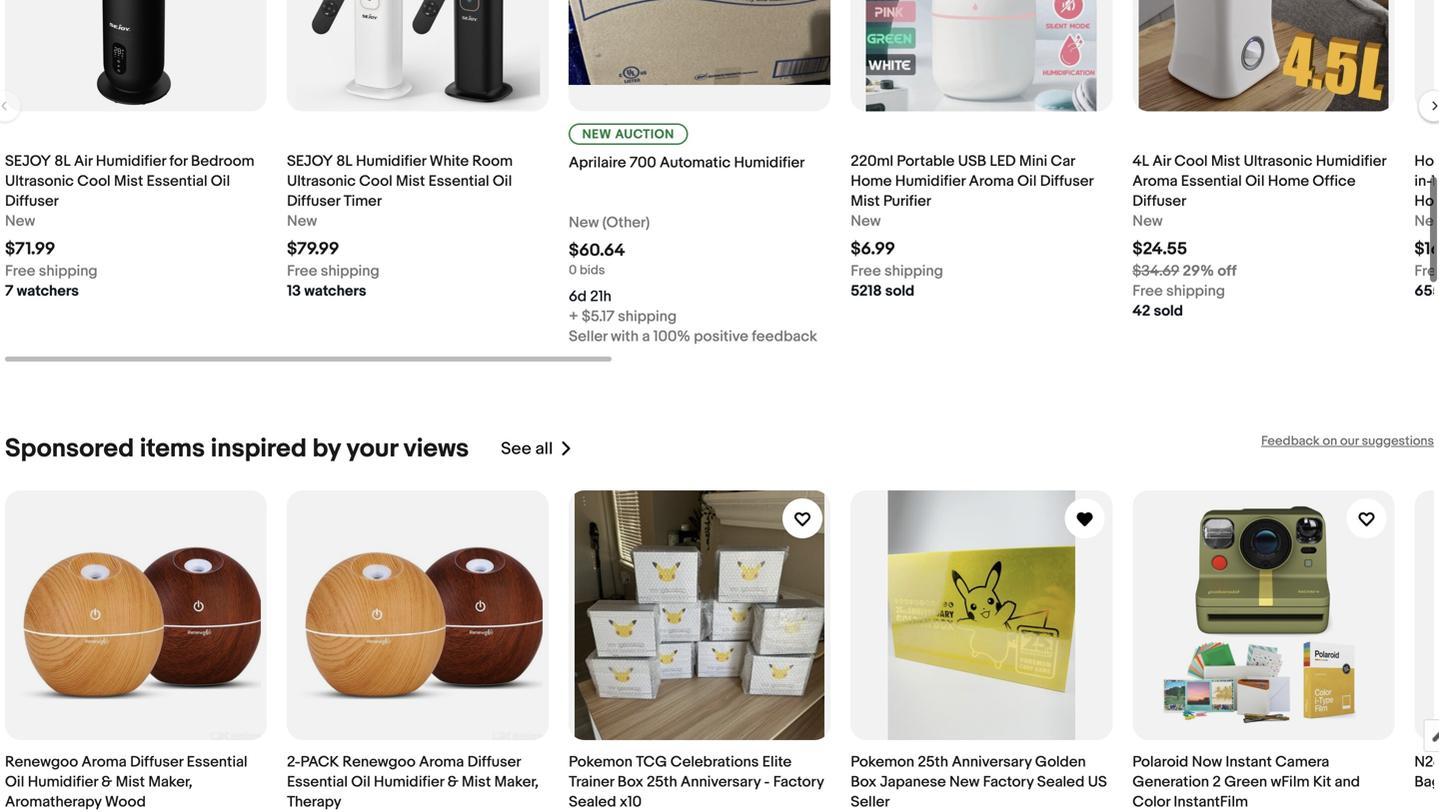 Task type: describe. For each thing, give the bounding box(es) containing it.
anniversary inside pokemon 25th anniversary golden box japanese new factory sealed us seller
[[952, 754, 1032, 772]]

seller for anniversary
[[851, 794, 890, 812]]

renewgoo aroma diffuser essential oil humidifier & mist maker, aromatherapy wood
[[5, 754, 248, 812]]

$5.17
[[582, 308, 615, 326]]

& inside renewgoo aroma diffuser essential oil humidifier & mist maker, aromatherapy wood
[[101, 774, 112, 792]]

led
[[990, 152, 1016, 170]]

mist inside 2-pack renewgoo aroma diffuser essential oil humidifier & mist maker, therapy
[[462, 774, 491, 792]]

New (Other) text field
[[569, 213, 650, 233]]

humidifier inside renewgoo aroma diffuser essential oil humidifier & mist maker, aromatherapy wood
[[28, 774, 98, 792]]

purifier
[[883, 192, 931, 210]]

essential inside 2-pack renewgoo aroma diffuser essential oil humidifier & mist maker, therapy
[[287, 774, 348, 792]]

x10
[[620, 794, 642, 812]]

$16 text field
[[1415, 239, 1439, 260]]

diffuser inside 220ml portable usb led mini car home humidifier aroma oil diffuser mist purifier new $6.99 free shipping 5218 sold
[[1040, 172, 1093, 190]]

renewgoo inside 2-pack renewgoo aroma diffuser essential oil humidifier & mist maker, therapy
[[342, 754, 416, 772]]

diffuser inside renewgoo aroma diffuser essential oil humidifier & mist maker, aromatherapy wood
[[130, 754, 183, 772]]

6d
[[569, 288, 587, 306]]

car
[[1051, 152, 1075, 170]]

with
[[611, 328, 639, 346]]

timer
[[344, 192, 382, 210]]

sejoy for $79.99
[[287, 152, 333, 170]]

feedback on our suggestions link
[[1261, 434, 1434, 449]]

humidifier inside sejoy 8l humidifier white room ultrasonic cool mist essential oil diffuser timer new $79.99 free shipping 13 watchers
[[356, 152, 426, 170]]

diffuser inside sejoy 8l air humidifier for bedroom ultrasonic cool mist essential oil diffuser new $71.99 free shipping 7 watchers
[[5, 192, 59, 210]]

humidifier inside 4l air cool mist ultrasonic humidifier aroma essential oil home office diffuser new $24.55 $34.69 29% off free shipping 42 sold
[[1316, 152, 1386, 170]]

$16
[[1415, 239, 1439, 260]]

kit
[[1313, 774, 1331, 792]]

renewgoo aroma diffuser essential oil humidifier & mist maker, aromatherapy wood link
[[5, 491, 267, 813]]

previous price $34.69 29% off text field
[[1133, 261, 1237, 281]]

new inside sejoy 8l air humidifier for bedroom ultrasonic cool mist essential oil diffuser new $71.99 free shipping 7 watchers
[[5, 212, 35, 230]]

watchers for $71.99
[[17, 282, 79, 300]]

2-pack renewgoo aroma diffuser essential oil humidifier & mist maker, therapy
[[287, 754, 539, 812]]

2-pack renewgoo aroma diffuser essential oil humidifier & mist maker, therapy link
[[287, 491, 549, 813]]

inspired
[[211, 434, 307, 465]]

free shipping text field for $79.99
[[287, 261, 380, 281]]

new text field for $6.99
[[851, 211, 881, 231]]

instantfilm
[[1174, 794, 1248, 812]]

sold inside 220ml portable usb led mini car home humidifier aroma oil diffuser mist purifier new $6.99 free shipping 5218 sold
[[885, 282, 915, 300]]

sejoy 8l humidifier white room ultrasonic cool mist essential oil diffuser timer new $79.99 free shipping 13 watchers
[[287, 152, 513, 300]]

off
[[1218, 262, 1237, 280]]

cool inside sejoy 8l air humidifier for bedroom ultrasonic cool mist essential oil diffuser new $71.99 free shipping 7 watchers
[[77, 172, 111, 190]]

free up 655 text field
[[1415, 262, 1439, 280]]

color
[[1133, 794, 1170, 812]]

4l
[[1133, 152, 1149, 170]]

all
[[535, 439, 553, 460]]

tcg
[[636, 754, 667, 772]]

ultrasonic inside sejoy 8l humidifier white room ultrasonic cool mist essential oil diffuser timer new $79.99 free shipping 13 watchers
[[287, 172, 356, 190]]

pokemon 25th anniversary golden box japanese new factory sealed us seller link
[[851, 491, 1113, 813]]

13 watchers text field
[[287, 281, 366, 301]]

japanese
[[880, 774, 946, 792]]

therapy
[[287, 794, 341, 812]]

bedroom
[[191, 152, 255, 170]]

$71.99
[[5, 239, 55, 260]]

on
[[1323, 434, 1337, 449]]

wfilm
[[1271, 774, 1310, 792]]

-
[[764, 774, 770, 792]]

our
[[1340, 434, 1359, 449]]

2-
[[287, 754, 300, 772]]

see all link
[[501, 434, 573, 465]]

6d 21h text field
[[569, 287, 612, 307]]

watchers for $79.99
[[304, 282, 366, 300]]

polaroid now instant camera generation 2 green wfilm kit and color instantfilm link
[[1133, 491, 1395, 813]]

humidifier inside 220ml portable usb led mini car home humidifier aroma oil diffuser mist purifier new $6.99 free shipping 5218 sold
[[895, 172, 966, 190]]

$24.55
[[1133, 239, 1187, 260]]

new text field for $24.55
[[1133, 211, 1163, 231]]

$79.99
[[287, 239, 339, 260]]

a
[[642, 328, 650, 346]]

sejoy 8l air humidifier for bedroom ultrasonic cool mist essential oil diffuser new $71.99 free shipping 7 watchers
[[5, 152, 255, 300]]

free inside sejoy 8l humidifier white room ultrasonic cool mist essential oil diffuser timer new $79.99 free shipping 13 watchers
[[287, 262, 317, 280]]

1 horizontal spatial free shipping text field
[[1133, 281, 1225, 301]]

655 text field
[[1415, 281, 1439, 301]]

for
[[169, 152, 188, 170]]

essential inside sejoy 8l air humidifier for bedroom ultrasonic cool mist essential oil diffuser new $71.99 free shipping 7 watchers
[[147, 172, 207, 190]]

office
[[1313, 172, 1356, 190]]

room
[[472, 152, 513, 170]]

now
[[1192, 754, 1222, 772]]

factory inside pokemon 25th anniversary golden box japanese new factory sealed us seller
[[983, 774, 1034, 792]]

new
[[582, 127, 612, 142]]

golden
[[1035, 754, 1086, 772]]

oil inside sejoy 8l humidifier white room ultrasonic cool mist essential oil diffuser timer new $79.99 free shipping 13 watchers
[[493, 172, 512, 190]]

2
[[1213, 774, 1221, 792]]

sponsored items inspired by your views
[[5, 434, 469, 465]]

shipping inside sejoy 8l air humidifier for bedroom ultrasonic cool mist essential oil diffuser new $71.99 free shipping 7 watchers
[[39, 262, 98, 280]]

aprilaire 700 automatic humidifier
[[569, 154, 805, 172]]

home inside 220ml portable usb led mini car home humidifier aroma oil diffuser mist purifier new $6.99 free shipping 5218 sold
[[851, 172, 892, 190]]

$6.99
[[851, 239, 895, 260]]

$34.69
[[1133, 262, 1179, 280]]

aroma inside 2-pack renewgoo aroma diffuser essential oil humidifier & mist maker, therapy
[[419, 754, 464, 772]]

air inside sejoy 8l air humidifier for bedroom ultrasonic cool mist essential oil diffuser new $71.99 free shipping 7 watchers
[[74, 152, 92, 170]]

sejoy for $71.99
[[5, 152, 51, 170]]

pokemon 25th anniversary golden box japanese new factory sealed us seller
[[851, 754, 1107, 812]]

seller for $60.64
[[569, 328, 607, 346]]

shipping inside 4l air cool mist ultrasonic humidifier aroma essential oil home office diffuser new $24.55 $34.69 29% off free shipping 42 sold
[[1166, 282, 1225, 300]]

new text field for $79.99
[[287, 211, 317, 231]]

auction
[[615, 127, 674, 142]]

free inside 220ml portable usb led mini car home humidifier aroma oil diffuser mist purifier new $6.99 free shipping 5218 sold
[[851, 262, 881, 280]]

aromatherapy
[[5, 794, 102, 812]]

polaroid
[[1133, 754, 1189, 772]]

by
[[312, 434, 341, 465]]

8l for $71.99
[[54, 152, 71, 170]]

feedback on our suggestions
[[1261, 434, 1434, 449]]

feedback
[[752, 328, 817, 346]]

n26 link
[[1415, 491, 1439, 813]]

shipping inside 220ml portable usb led mini car home humidifier aroma oil diffuser mist purifier new $6.99 free shipping 5218 sold
[[884, 262, 943, 280]]

$60.64
[[569, 240, 625, 261]]

n26
[[1415, 754, 1439, 792]]

see all
[[501, 439, 553, 460]]

suggestions
[[1362, 434, 1434, 449]]

21h
[[590, 288, 612, 306]]

bids
[[580, 263, 605, 278]]

items
[[140, 434, 205, 465]]

0 horizontal spatial free shipping text field
[[851, 261, 943, 281]]

usb
[[958, 152, 986, 170]]

pokemon for trainer
[[569, 754, 633, 772]]



Task type: vqa. For each thing, say whether or not it's contained in the screenshot.
'Sealed' to the bottom
yes



Task type: locate. For each thing, give the bounding box(es) containing it.
5218
[[851, 282, 882, 300]]

0 horizontal spatial pokemon
[[569, 754, 633, 772]]

25th inside pokemon tcg celebrations elite trainer box 25th anniversary - factory sealed x10
[[647, 774, 677, 792]]

white
[[430, 152, 469, 170]]

renewgoo
[[5, 754, 78, 772], [342, 754, 416, 772]]

0 vertical spatial anniversary
[[952, 754, 1032, 772]]

instant
[[1226, 754, 1272, 772]]

pokemon inside pokemon 25th anniversary golden box japanese new factory sealed us seller
[[851, 754, 914, 772]]

mist
[[1211, 152, 1240, 170], [114, 172, 143, 190], [396, 172, 425, 190], [851, 192, 880, 210], [116, 774, 145, 792], [462, 774, 491, 792]]

42 sold text field
[[1133, 301, 1183, 321]]

shipping inside new (other) $60.64 0 bids 6d 21h + $5.17 shipping seller with a 100% positive feedback
[[618, 308, 677, 326]]

2 maker, from the left
[[494, 774, 539, 792]]

box inside pokemon 25th anniversary golden box japanese new factory sealed us seller
[[851, 774, 877, 792]]

2 8l from the left
[[336, 152, 353, 170]]

ultrasonic inside sejoy 8l air humidifier for bedroom ultrasonic cool mist essential oil diffuser new $71.99 free shipping 7 watchers
[[5, 172, 74, 190]]

oil
[[211, 172, 230, 190], [493, 172, 512, 190], [1017, 172, 1037, 190], [1245, 172, 1265, 190], [5, 774, 24, 792], [351, 774, 370, 792]]

8l up $71.99
[[54, 152, 71, 170]]

mini
[[1019, 152, 1047, 170]]

Free text field
[[1415, 261, 1439, 281]]

home
[[851, 172, 892, 190], [1268, 172, 1309, 190]]

1 watchers from the left
[[17, 282, 79, 300]]

oil inside 4l air cool mist ultrasonic humidifier aroma essential oil home office diffuser new $24.55 $34.69 29% off free shipping 42 sold
[[1245, 172, 1265, 190]]

&
[[101, 774, 112, 792], [447, 774, 458, 792]]

free shipping text field down 29%
[[1133, 281, 1225, 301]]

free up 7
[[5, 262, 35, 280]]

1 vertical spatial sealed
[[569, 794, 616, 812]]

2 watchers from the left
[[304, 282, 366, 300]]

sealed down 'trainer'
[[569, 794, 616, 812]]

green
[[1224, 774, 1267, 792]]

1 box from the left
[[618, 774, 643, 792]]

wood
[[105, 794, 146, 812]]

shipping up 'a'
[[618, 308, 677, 326]]

trainer
[[569, 774, 614, 792]]

sejoy up $71.99
[[5, 152, 51, 170]]

2 pokemon from the left
[[851, 754, 914, 772]]

polaroid now instant camera generation 2 green wfilm kit and color instantfilm
[[1133, 754, 1360, 812]]

0 horizontal spatial box
[[618, 774, 643, 792]]

sponsored
[[5, 434, 134, 465]]

see
[[501, 439, 531, 460]]

1 horizontal spatial maker,
[[494, 774, 539, 792]]

$24.55 text field
[[1133, 239, 1187, 260]]

0 horizontal spatial renewgoo
[[5, 754, 78, 772]]

new text field up $71.99 text field
[[5, 211, 35, 231]]

new up the $16
[[1415, 212, 1439, 230]]

seller inside new (other) $60.64 0 bids 6d 21h + $5.17 shipping seller with a 100% positive feedback
[[569, 328, 607, 346]]

elite
[[762, 754, 792, 772]]

2 horizontal spatial new text field
[[1415, 211, 1439, 231]]

renewgoo inside renewgoo aroma diffuser essential oil humidifier & mist maker, aromatherapy wood
[[5, 754, 78, 772]]

free up 13
[[287, 262, 317, 280]]

new inside 4l air cool mist ultrasonic humidifier aroma essential oil home office diffuser new $24.55 $34.69 29% off free shipping 42 sold
[[1133, 212, 1163, 230]]

7
[[5, 282, 13, 300]]

aroma inside renewgoo aroma diffuser essential oil humidifier & mist maker, aromatherapy wood
[[81, 754, 127, 772]]

1 horizontal spatial box
[[851, 774, 877, 792]]

ultrasonic
[[1244, 152, 1313, 170], [5, 172, 74, 190], [287, 172, 356, 190]]

sealed inside pokemon tcg celebrations elite trainer box 25th anniversary - factory sealed x10
[[569, 794, 616, 812]]

new text field for $71.99
[[5, 211, 35, 231]]

Free shipping text field
[[851, 261, 943, 281], [1133, 281, 1225, 301]]

aroma inside 4l air cool mist ultrasonic humidifier aroma essential oil home office diffuser new $24.55 $34.69 29% off free shipping 42 sold
[[1133, 172, 1178, 190]]

8l up timer
[[336, 152, 353, 170]]

automatic
[[660, 154, 731, 172]]

sold right the 5218
[[885, 282, 915, 300]]

essential inside sejoy 8l humidifier white room ultrasonic cool mist essential oil diffuser timer new $79.99 free shipping 13 watchers
[[428, 172, 489, 190]]

new auction
[[582, 127, 674, 142]]

0 horizontal spatial ultrasonic
[[5, 172, 74, 190]]

new inside new (other) $60.64 0 bids 6d 21h + $5.17 shipping seller with a 100% positive feedback
[[569, 214, 599, 232]]

0 horizontal spatial watchers
[[17, 282, 79, 300]]

New text field
[[5, 211, 35, 231], [287, 211, 317, 231]]

home inside 4l air cool mist ultrasonic humidifier aroma essential oil home office diffuser new $24.55 $34.69 29% off free shipping 42 sold
[[1268, 172, 1309, 190]]

free up 42
[[1133, 282, 1163, 300]]

seller down japanese
[[851, 794, 890, 812]]

1 horizontal spatial air
[[1153, 152, 1171, 170]]

100%
[[653, 328, 690, 346]]

free inside sejoy 8l air humidifier for bedroom ultrasonic cool mist essential oil diffuser new $71.99 free shipping 7 watchers
[[5, 262, 35, 280]]

new up $6.99
[[851, 212, 881, 230]]

1 vertical spatial 25th
[[647, 774, 677, 792]]

8l
[[54, 152, 71, 170], [336, 152, 353, 170]]

0 horizontal spatial factory
[[773, 774, 824, 792]]

shipping inside sejoy 8l humidifier white room ultrasonic cool mist essential oil diffuser timer new $79.99 free shipping 13 watchers
[[321, 262, 380, 280]]

ultrasonic inside 4l air cool mist ultrasonic humidifier aroma essential oil home office diffuser new $24.55 $34.69 29% off free shipping 42 sold
[[1244, 152, 1313, 170]]

shipping up 13 watchers text field
[[321, 262, 380, 280]]

$71.99 text field
[[5, 239, 55, 260]]

1 vertical spatial seller
[[851, 794, 890, 812]]

free shipping text field down '$79.99'
[[287, 261, 380, 281]]

diffuser inside sejoy 8l humidifier white room ultrasonic cool mist essential oil diffuser timer new $79.99 free shipping 13 watchers
[[287, 192, 340, 210]]

1 vertical spatial sold
[[1154, 302, 1183, 320]]

sejoy inside sejoy 8l air humidifier for bedroom ultrasonic cool mist essential oil diffuser new $71.99 free shipping 7 watchers
[[5, 152, 51, 170]]

watchers right 13
[[304, 282, 366, 300]]

700
[[630, 154, 656, 172]]

pokemon tcg celebrations elite trainer box 25th anniversary - factory sealed x10 link
[[569, 491, 831, 813]]

Seller with a 100% positive feedback text field
[[569, 327, 817, 347]]

sejoy right bedroom
[[287, 152, 333, 170]]

factory down "elite"
[[773, 774, 824, 792]]

renewgoo up aromatherapy
[[5, 754, 78, 772]]

655
[[1415, 282, 1439, 300]]

us
[[1088, 774, 1107, 792]]

0 horizontal spatial maker,
[[148, 774, 193, 792]]

4l air cool mist ultrasonic humidifier aroma essential oil home office diffuser new $24.55 $34.69 29% off free shipping 42 sold
[[1133, 152, 1386, 320]]

1 horizontal spatial new text field
[[1133, 211, 1163, 231]]

sealed
[[1037, 774, 1085, 792], [569, 794, 616, 812]]

7 watchers text field
[[5, 281, 79, 301]]

celebrations
[[671, 754, 759, 772]]

oil inside renewgoo aroma diffuser essential oil humidifier & mist maker, aromatherapy wood
[[5, 774, 24, 792]]

42
[[1133, 302, 1150, 320]]

1 horizontal spatial sejoy
[[287, 152, 333, 170]]

1 horizontal spatial home
[[1268, 172, 1309, 190]]

0 horizontal spatial air
[[74, 152, 92, 170]]

free inside 4l air cool mist ultrasonic humidifier aroma essential oil home office diffuser new $24.55 $34.69 29% off free shipping 42 sold
[[1133, 282, 1163, 300]]

1 new text field from the left
[[851, 211, 881, 231]]

shipping up 5218 sold text box
[[884, 262, 943, 280]]

Free shipping text field
[[5, 261, 98, 281], [287, 261, 380, 281]]

watchers inside sejoy 8l humidifier white room ultrasonic cool mist essential oil diffuser timer new $79.99 free shipping 13 watchers
[[304, 282, 366, 300]]

new up $24.55
[[1133, 212, 1163, 230]]

0 horizontal spatial 25th
[[647, 774, 677, 792]]

mist inside sejoy 8l air humidifier for bedroom ultrasonic cool mist essential oil diffuser new $71.99 free shipping 7 watchers
[[114, 172, 143, 190]]

box
[[618, 774, 643, 792], [851, 774, 877, 792]]

box inside pokemon tcg celebrations elite trainer box 25th anniversary - factory sealed x10
[[618, 774, 643, 792]]

mist inside 4l air cool mist ultrasonic humidifier aroma essential oil home office diffuser new $24.55 $34.69 29% off free shipping 42 sold
[[1211, 152, 1240, 170]]

1 horizontal spatial ultrasonic
[[287, 172, 356, 190]]

& inside 2-pack renewgoo aroma diffuser essential oil humidifier & mist maker, therapy
[[447, 774, 458, 792]]

positive
[[694, 328, 748, 346]]

anniversary down celebrations
[[681, 774, 761, 792]]

sold right 42
[[1154, 302, 1183, 320]]

new text field up $79.99 text box
[[287, 211, 317, 231]]

2 sejoy from the left
[[287, 152, 333, 170]]

1 horizontal spatial seller
[[851, 794, 890, 812]]

new text field for $16
[[1415, 211, 1439, 231]]

generation
[[1133, 774, 1209, 792]]

box up x10
[[618, 774, 643, 792]]

0
[[569, 263, 577, 278]]

3 new text field from the left
[[1415, 211, 1439, 231]]

diffuser inside 4l air cool mist ultrasonic humidifier aroma essential oil home office diffuser new $24.55 $34.69 29% off free shipping 42 sold
[[1133, 192, 1186, 210]]

8l inside sejoy 8l humidifier white room ultrasonic cool mist essential oil diffuser timer new $79.99 free shipping 13 watchers
[[336, 152, 353, 170]]

humidifier inside sejoy 8l air humidifier for bedroom ultrasonic cool mist essential oil diffuser new $71.99 free shipping 7 watchers
[[96, 152, 166, 170]]

25th inside pokemon 25th anniversary golden box japanese new factory sealed us seller
[[918, 754, 948, 772]]

new inside pokemon 25th anniversary golden box japanese new factory sealed us seller
[[949, 774, 980, 792]]

new text field up $6.99
[[851, 211, 881, 231]]

oil inside sejoy 8l air humidifier for bedroom ultrasonic cool mist essential oil diffuser new $71.99 free shipping 7 watchers
[[211, 172, 230, 190]]

seller
[[569, 328, 607, 346], [851, 794, 890, 812]]

0 horizontal spatial sealed
[[569, 794, 616, 812]]

oil inside 220ml portable usb led mini car home humidifier aroma oil diffuser mist purifier new $6.99 free shipping 5218 sold
[[1017, 172, 1037, 190]]

cool inside 4l air cool mist ultrasonic humidifier aroma essential oil home office diffuser new $24.55 $34.69 29% off free shipping 42 sold
[[1174, 152, 1208, 170]]

camera
[[1275, 754, 1329, 772]]

0 bids text field
[[569, 263, 605, 278]]

feedback
[[1261, 434, 1320, 449]]

$79.99 text field
[[287, 239, 339, 260]]

1 pokemon from the left
[[569, 754, 633, 772]]

+
[[569, 308, 578, 326]]

1 horizontal spatial free shipping text field
[[287, 261, 380, 281]]

factory left us
[[983, 774, 1034, 792]]

2 air from the left
[[1153, 152, 1171, 170]]

new up $71.99 text field
[[5, 212, 35, 230]]

pokemon inside pokemon tcg celebrations elite trainer box 25th anniversary - factory sealed x10
[[569, 754, 633, 772]]

1 renewgoo from the left
[[5, 754, 78, 772]]

1 horizontal spatial new text field
[[287, 211, 317, 231]]

0 horizontal spatial seller
[[569, 328, 607, 346]]

free up the 5218
[[851, 262, 881, 280]]

1 8l from the left
[[54, 152, 71, 170]]

air inside 4l air cool mist ultrasonic humidifier aroma essential oil home office diffuser new $24.55 $34.69 29% off free shipping 42 sold
[[1153, 152, 1171, 170]]

free shipping text field down $6.99 text box on the right top of page
[[851, 261, 943, 281]]

New text field
[[851, 211, 881, 231], [1133, 211, 1163, 231], [1415, 211, 1439, 231]]

2 horizontal spatial cool
[[1174, 152, 1208, 170]]

shipping up 7 watchers text field at the top left
[[39, 262, 98, 280]]

2 renewgoo from the left
[[342, 754, 416, 772]]

1 horizontal spatial 8l
[[336, 152, 353, 170]]

8l inside sejoy 8l air humidifier for bedroom ultrasonic cool mist essential oil diffuser new $71.99 free shipping 7 watchers
[[54, 152, 71, 170]]

your
[[346, 434, 398, 465]]

0 horizontal spatial cool
[[77, 172, 111, 190]]

25th up japanese
[[918, 754, 948, 772]]

1 horizontal spatial &
[[447, 774, 458, 792]]

1 horizontal spatial pokemon
[[851, 754, 914, 772]]

home down 220ml
[[851, 172, 892, 190]]

essential up $24.55 text field
[[1181, 172, 1242, 190]]

2 horizontal spatial ultrasonic
[[1244, 152, 1313, 170]]

1 horizontal spatial renewgoo
[[342, 754, 416, 772]]

air right the 4l
[[1153, 152, 1171, 170]]

1 horizontal spatial factory
[[983, 774, 1034, 792]]

watchers inside sejoy 8l air humidifier for bedroom ultrasonic cool mist essential oil diffuser new $71.99 free shipping 7 watchers
[[17, 282, 79, 300]]

0 horizontal spatial 8l
[[54, 152, 71, 170]]

pokemon
[[569, 754, 633, 772], [851, 754, 914, 772]]

essential down the pack
[[287, 774, 348, 792]]

renewgoo right the pack
[[342, 754, 416, 772]]

0 horizontal spatial new text field
[[851, 211, 881, 231]]

anniversary left golden
[[952, 754, 1032, 772]]

1 horizontal spatial cool
[[359, 172, 393, 190]]

cool inside sejoy 8l humidifier white room ultrasonic cool mist essential oil diffuser timer new $79.99 free shipping 13 watchers
[[359, 172, 393, 190]]

mist inside 220ml portable usb led mini car home humidifier aroma oil diffuser mist purifier new $6.99 free shipping 5218 sold
[[851, 192, 880, 210]]

diffuser inside 2-pack renewgoo aroma diffuser essential oil humidifier & mist maker, therapy
[[467, 754, 521, 772]]

1 horizontal spatial sealed
[[1037, 774, 1085, 792]]

aprilaire
[[569, 154, 626, 172]]

seller down $5.17
[[569, 328, 607, 346]]

0 horizontal spatial new text field
[[5, 211, 35, 231]]

sealed inside pokemon 25th anniversary golden box japanese new factory sealed us seller
[[1037, 774, 1085, 792]]

views
[[403, 434, 469, 465]]

essential inside renewgoo aroma diffuser essential oil humidifier & mist maker, aromatherapy wood
[[187, 754, 248, 772]]

0 vertical spatial 25th
[[918, 754, 948, 772]]

29%
[[1183, 262, 1214, 280]]

2 home from the left
[[1268, 172, 1309, 190]]

2 & from the left
[[447, 774, 458, 792]]

1 free shipping text field from the left
[[5, 261, 98, 281]]

5218 sold text field
[[851, 281, 915, 301]]

new right japanese
[[949, 774, 980, 792]]

0 vertical spatial seller
[[569, 328, 607, 346]]

220ml portable usb led mini car home humidifier aroma oil diffuser mist purifier new $6.99 free shipping 5218 sold
[[851, 152, 1093, 300]]

factory
[[773, 774, 824, 792], [983, 774, 1034, 792]]

sold
[[885, 282, 915, 300], [1154, 302, 1183, 320]]

1 maker, from the left
[[148, 774, 193, 792]]

0 horizontal spatial sejoy
[[5, 152, 51, 170]]

pokemon up 'trainer'
[[569, 754, 633, 772]]

essential down white
[[428, 172, 489, 190]]

sejoy inside sejoy 8l humidifier white room ultrasonic cool mist essential oil diffuser timer new $79.99 free shipping 13 watchers
[[287, 152, 333, 170]]

factory inside pokemon tcg celebrations elite trainer box 25th anniversary - factory sealed x10
[[773, 774, 824, 792]]

new text field up the $16
[[1415, 211, 1439, 231]]

seller inside pokemon 25th anniversary golden box japanese new factory sealed us seller
[[851, 794, 890, 812]]

2 box from the left
[[851, 774, 877, 792]]

anniversary inside pokemon tcg celebrations elite trainer box 25th anniversary - factory sealed x10
[[681, 774, 761, 792]]

2 new text field from the left
[[1133, 211, 1163, 231]]

diffuser
[[1040, 172, 1093, 190], [5, 192, 59, 210], [287, 192, 340, 210], [1133, 192, 1186, 210], [130, 754, 183, 772], [467, 754, 521, 772]]

pokemon up japanese
[[851, 754, 914, 772]]

new inside sejoy 8l humidifier white room ultrasonic cool mist essential oil diffuser timer new $79.99 free shipping 13 watchers
[[287, 212, 317, 230]]

pokemon for box
[[851, 754, 914, 772]]

1 factory from the left
[[773, 774, 824, 792]]

1 air from the left
[[74, 152, 92, 170]]

(other)
[[602, 214, 650, 232]]

free shipping text field down $71.99
[[5, 261, 98, 281]]

humidifier inside 2-pack renewgoo aroma diffuser essential oil humidifier & mist maker, therapy
[[374, 774, 444, 792]]

+ $5.17 shipping text field
[[569, 307, 677, 327]]

maker, inside renewgoo aroma diffuser essential oil humidifier & mist maker, aromatherapy wood
[[148, 774, 193, 792]]

oil inside 2-pack renewgoo aroma diffuser essential oil humidifier & mist maker, therapy
[[351, 774, 370, 792]]

pack
[[300, 754, 339, 772]]

new inside 220ml portable usb led mini car home humidifier aroma oil diffuser mist purifier new $6.99 free shipping 5218 sold
[[851, 212, 881, 230]]

essential left 2-
[[187, 754, 248, 772]]

1 new text field from the left
[[5, 211, 35, 231]]

hod
[[1415, 152, 1439, 170]]

220ml
[[851, 152, 893, 170]]

1 & from the left
[[101, 774, 112, 792]]

0 horizontal spatial &
[[101, 774, 112, 792]]

0 horizontal spatial home
[[851, 172, 892, 190]]

maker,
[[148, 774, 193, 792], [494, 774, 539, 792]]

portable
[[897, 152, 955, 170]]

1 horizontal spatial anniversary
[[952, 754, 1032, 772]]

aroma inside 220ml portable usb led mini car home humidifier aroma oil diffuser mist purifier new $6.99 free shipping 5218 sold
[[969, 172, 1014, 190]]

0 horizontal spatial free shipping text field
[[5, 261, 98, 281]]

1 sejoy from the left
[[5, 152, 51, 170]]

mist inside renewgoo aroma diffuser essential oil humidifier & mist maker, aromatherapy wood
[[116, 774, 145, 792]]

0 vertical spatial sold
[[885, 282, 915, 300]]

See all text field
[[501, 439, 553, 460]]

home left office
[[1268, 172, 1309, 190]]

box left japanese
[[851, 774, 877, 792]]

new text field up $24.55
[[1133, 211, 1163, 231]]

$6.99 text field
[[851, 239, 895, 260]]

$60.64 text field
[[569, 240, 625, 261]]

1 horizontal spatial 25th
[[918, 754, 948, 772]]

0 horizontal spatial anniversary
[[681, 774, 761, 792]]

2 new text field from the left
[[287, 211, 317, 231]]

2 factory from the left
[[983, 774, 1034, 792]]

air
[[74, 152, 92, 170], [1153, 152, 1171, 170]]

sold inside 4l air cool mist ultrasonic humidifier aroma essential oil home office diffuser new $24.55 $34.69 29% off free shipping 42 sold
[[1154, 302, 1183, 320]]

air left for
[[74, 152, 92, 170]]

essential down for
[[147, 172, 207, 190]]

25th
[[918, 754, 948, 772], [647, 774, 677, 792]]

1 vertical spatial anniversary
[[681, 774, 761, 792]]

watchers right 7
[[17, 282, 79, 300]]

mist inside sejoy 8l humidifier white room ultrasonic cool mist essential oil diffuser timer new $79.99 free shipping 13 watchers
[[396, 172, 425, 190]]

pokemon tcg celebrations elite trainer box 25th anniversary - factory sealed x10
[[569, 754, 824, 812]]

0 horizontal spatial sold
[[885, 282, 915, 300]]

essential inside 4l air cool mist ultrasonic humidifier aroma essential oil home office diffuser new $24.55 $34.69 29% off free shipping 42 sold
[[1181, 172, 1242, 190]]

shipping
[[39, 262, 98, 280], [321, 262, 380, 280], [884, 262, 943, 280], [1166, 282, 1225, 300], [618, 308, 677, 326]]

13
[[287, 282, 301, 300]]

hod new $16 free 655
[[1415, 152, 1439, 300]]

shipping down 29%
[[1166, 282, 1225, 300]]

and
[[1335, 774, 1360, 792]]

maker, inside 2-pack renewgoo aroma diffuser essential oil humidifier & mist maker, therapy
[[494, 774, 539, 792]]

0 vertical spatial sealed
[[1037, 774, 1085, 792]]

free shipping text field for $71.99
[[5, 261, 98, 281]]

2 free shipping text field from the left
[[287, 261, 380, 281]]

sealed down golden
[[1037, 774, 1085, 792]]

1 horizontal spatial watchers
[[304, 282, 366, 300]]

new up $79.99 text box
[[287, 212, 317, 230]]

new up $60.64 text box
[[569, 214, 599, 232]]

1 horizontal spatial sold
[[1154, 302, 1183, 320]]

1 home from the left
[[851, 172, 892, 190]]

8l for $79.99
[[336, 152, 353, 170]]

25th down the tcg
[[647, 774, 677, 792]]



